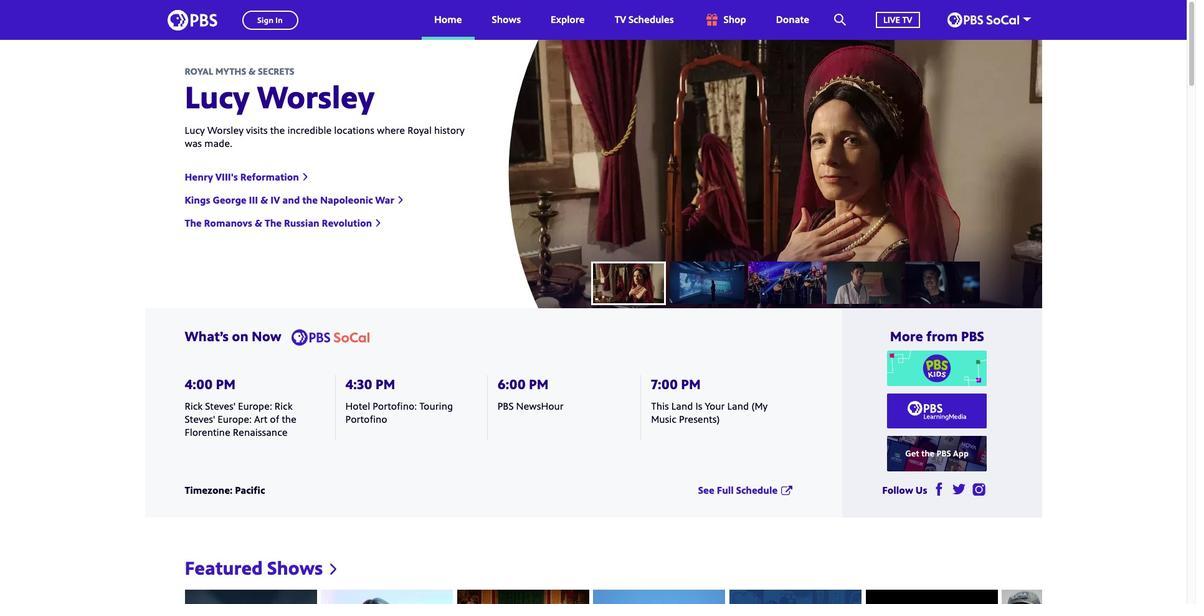 Task type: locate. For each thing, give the bounding box(es) containing it.
royal
[[185, 65, 213, 77], [408, 123, 432, 137]]

3 pm from the left
[[529, 375, 549, 393]]

pbs socal | kcet image
[[947, 12, 1019, 27], [291, 330, 369, 346]]

shows
[[492, 13, 521, 26], [267, 555, 323, 580]]

see full schedule
[[698, 484, 778, 497]]

pm inside the 4:30 pm hotel portofino: touring portofino
[[376, 375, 395, 393]]

henry
[[185, 170, 213, 184]]

worsley up incredible
[[257, 75, 374, 118]]

newshour
[[516, 399, 564, 413]]

the
[[270, 123, 285, 137], [302, 193, 318, 207], [282, 412, 297, 426]]

0 vertical spatial pbs socal | kcet image
[[947, 12, 1019, 27]]

george
[[213, 193, 247, 207]]

shows up 'world on fire' image
[[267, 555, 323, 580]]

live
[[883, 14, 900, 25]]

2 pm from the left
[[376, 375, 395, 393]]

0 vertical spatial &
[[248, 65, 256, 77]]

see full schedule link
[[698, 484, 793, 497]]

shows right home at the left of the page
[[492, 13, 521, 26]]

2 vertical spatial the
[[282, 412, 297, 426]]

renaissance
[[233, 426, 288, 439]]

1 horizontal spatial land
[[727, 399, 749, 413]]

&
[[248, 65, 256, 77], [260, 193, 268, 207], [255, 216, 262, 230]]

pbs down 6:00
[[498, 399, 514, 413]]

0 horizontal spatial land
[[671, 399, 693, 413]]

0 vertical spatial pbs
[[961, 326, 984, 345]]

search image
[[834, 14, 846, 26]]

land left is
[[671, 399, 693, 413]]

pm inside 6:00 pm pbs newshour
[[529, 375, 549, 393]]

pbs app image
[[887, 436, 987, 472]]

1 horizontal spatial shows
[[492, 13, 521, 26]]

the romanovs & the russian revolution link
[[185, 216, 382, 230]]

1 vertical spatial worsley
[[207, 123, 244, 137]]

& inside royal myths & secrets lucy worsley lucy worsley visits the incredible locations where royal history was made.
[[248, 65, 256, 77]]

royal left myths
[[185, 65, 213, 77]]

rick right art
[[275, 399, 293, 413]]

music
[[651, 412, 676, 426]]

0 vertical spatial the
[[270, 123, 285, 137]]

lucy worsley link
[[185, 75, 374, 118]]

pm
[[216, 375, 236, 393], [376, 375, 395, 393], [529, 375, 549, 393], [681, 375, 701, 393]]

follow us
[[882, 484, 927, 497]]

myths
[[215, 65, 246, 77]]

world on fire image
[[185, 590, 317, 604]]

royal myths & secrets link
[[185, 65, 465, 77]]

& for russian
[[255, 216, 262, 230]]

europe:
[[238, 399, 272, 413], [218, 412, 252, 426]]

what's on now
[[185, 326, 281, 345]]

incredible
[[287, 123, 332, 137]]

0 horizontal spatial rick
[[185, 399, 203, 413]]

1 horizontal spatial royal
[[408, 123, 432, 137]]

the right of at the left
[[282, 412, 297, 426]]

6:00 pm pbs newshour
[[498, 375, 564, 413]]

florentine
[[185, 426, 230, 439]]

& right myths
[[248, 65, 256, 77]]

history
[[434, 123, 465, 137]]

the inside royal myths & secrets lucy worsley lucy worsley visits the incredible locations where royal history was made.
[[270, 123, 285, 137]]

tv
[[615, 13, 626, 26], [902, 14, 912, 25]]

annika image
[[321, 590, 453, 604]]

pm up portofino: on the left
[[376, 375, 395, 393]]

1 horizontal spatial worsley
[[257, 75, 374, 118]]

pbs right from
[[961, 326, 984, 345]]

henry viii's reformation
[[185, 170, 299, 184]]

the right visits
[[270, 123, 285, 137]]

romanovs
[[204, 216, 252, 230]]

lucy
[[185, 75, 250, 118], [185, 123, 205, 137]]

pm for 6:00 pm
[[529, 375, 549, 393]]

hotel
[[345, 399, 370, 413]]

iii
[[249, 193, 258, 207]]

home
[[434, 13, 462, 26]]

the down iv in the top of the page
[[265, 216, 282, 230]]

antiques roadshow image
[[730, 590, 862, 604]]

1 vertical spatial royal
[[408, 123, 432, 137]]

4:30
[[345, 375, 372, 393]]

what's
[[185, 326, 229, 345]]

us
[[916, 484, 927, 497]]

worsley
[[257, 75, 374, 118], [207, 123, 244, 137]]

tv right "live"
[[902, 14, 912, 25]]

kings george iii & iv and the napoleonic war
[[185, 193, 394, 207]]

worsley left visits
[[207, 123, 244, 137]]

1 vertical spatial pbs
[[498, 399, 514, 413]]

pm up the newshour
[[529, 375, 549, 393]]

& right iii
[[260, 193, 268, 207]]

0 vertical spatial worsley
[[257, 75, 374, 118]]

royal right where at the left top of page
[[408, 123, 432, 137]]

0 horizontal spatial pbs
[[498, 399, 514, 413]]

pm inside 4:00 pm rick steves' europe: rick steves' europe: art of the florentine renaissance
[[216, 375, 236, 393]]

follow pbs on instagram (opens in new window) image
[[972, 483, 985, 496]]

explore
[[551, 13, 585, 26]]

follow
[[882, 484, 913, 497]]

lucy worsley image
[[591, 261, 666, 304]]

pbs
[[961, 326, 984, 345], [498, 399, 514, 413]]

pm right 4:00
[[216, 375, 236, 393]]

live tv
[[883, 14, 912, 25]]

the down kings at left
[[185, 216, 202, 230]]

more
[[890, 326, 923, 345]]

0 vertical spatial royal
[[185, 65, 213, 77]]

more from pbs
[[890, 326, 984, 345]]

pbs image
[[167, 6, 217, 34]]

pm for 7:00 pm
[[681, 375, 701, 393]]

lucy up henry
[[185, 123, 205, 137]]

pm inside 7:00 pm this land is your land (my music presents)
[[681, 375, 701, 393]]

pacific
[[235, 484, 265, 497]]

0 horizontal spatial the
[[185, 216, 202, 230]]

featured
[[185, 555, 263, 580]]

the
[[185, 216, 202, 230], [265, 216, 282, 230]]

featured shows
[[185, 555, 323, 580]]

portofino
[[345, 412, 387, 426]]

locations
[[334, 123, 374, 137]]

2 vertical spatial &
[[255, 216, 262, 230]]

lucy up the made.
[[185, 75, 250, 118]]

pbs newshour image
[[593, 590, 725, 604]]

1 pm from the left
[[216, 375, 236, 393]]

& down iii
[[255, 216, 262, 230]]

4:00
[[185, 375, 213, 393]]

shows link
[[479, 0, 533, 40]]

steves'
[[205, 399, 235, 413], [185, 412, 215, 426]]

0 horizontal spatial tv
[[615, 13, 626, 26]]

0 vertical spatial lucy
[[185, 75, 250, 118]]

pm up is
[[681, 375, 701, 393]]

1 vertical spatial lucy
[[185, 123, 205, 137]]

see
[[698, 484, 714, 497]]

masterpiece element
[[826, 261, 901, 303]]

steves' up florentine
[[205, 399, 235, 413]]

steves' down 4:00
[[185, 412, 215, 426]]

rick down 4:00
[[185, 399, 203, 413]]

this
[[651, 399, 669, 413]]

the right and
[[302, 193, 318, 207]]

schedules
[[629, 13, 674, 26]]

land left (my
[[727, 399, 749, 413]]

2 lucy from the top
[[185, 123, 205, 137]]

russian
[[284, 216, 319, 230]]

tv left the "schedules"
[[615, 13, 626, 26]]

2 the from the left
[[265, 216, 282, 230]]

0 vertical spatial shows
[[492, 13, 521, 26]]

hotel portofino image
[[457, 590, 589, 604]]

rick
[[185, 399, 203, 413], [275, 399, 293, 413]]

from
[[926, 326, 958, 345]]

pbs inside 6:00 pm pbs newshour
[[498, 399, 514, 413]]

4:00 pm rick steves' europe: rick steves' europe: art of the florentine renaissance
[[185, 375, 297, 439]]

henry viii's reformation link
[[185, 170, 309, 184]]

1 horizontal spatial pbs
[[961, 326, 984, 345]]

0 horizontal spatial pbs socal | kcet image
[[291, 330, 369, 346]]

1 horizontal spatial the
[[265, 216, 282, 230]]

1 vertical spatial shows
[[267, 555, 323, 580]]

1 horizontal spatial rick
[[275, 399, 293, 413]]

4 pm from the left
[[681, 375, 701, 393]]

featured shows link
[[185, 555, 337, 580]]

0 horizontal spatial worsley
[[207, 123, 244, 137]]

1 vertical spatial pbs socal | kcet image
[[291, 330, 369, 346]]



Task type: vqa. For each thing, say whether or not it's contained in the screenshot.
fit 2 stitch image
no



Task type: describe. For each thing, give the bounding box(es) containing it.
pbs presents element
[[669, 261, 744, 303]]

donate link
[[764, 0, 822, 40]]

follow pbs on twitter (opens in new window) image
[[952, 483, 965, 496]]

royal myths & secrets lucy worsley lucy worsley visits the incredible locations where royal history was made.
[[185, 65, 465, 150]]

now
[[252, 326, 281, 345]]

pm for 4:00 pm
[[216, 375, 236, 393]]

art
[[254, 412, 267, 426]]

home link
[[422, 0, 474, 40]]

presents)
[[679, 412, 720, 426]]

shop link
[[691, 0, 759, 40]]

kings
[[185, 193, 210, 207]]

6:00
[[498, 375, 526, 393]]

live tv link
[[863, 0, 932, 40]]

war
[[375, 193, 394, 207]]

1 the from the left
[[185, 216, 202, 230]]

pbs kids image
[[887, 351, 987, 386]]

1 lucy from the top
[[185, 75, 250, 118]]

full
[[717, 484, 734, 497]]

viii's
[[215, 170, 238, 184]]

4:30 pm hotel portofino: touring portofino
[[345, 375, 453, 426]]

on
[[232, 326, 248, 345]]

kings george iii & iv and the napoleonic war link
[[185, 193, 404, 207]]

shop
[[724, 13, 746, 26]]

europe: left art
[[218, 412, 252, 426]]

pbs learningmedia image
[[907, 401, 967, 421]]

donate
[[776, 13, 809, 26]]

your
[[705, 399, 725, 413]]

was
[[185, 137, 202, 150]]

is
[[695, 399, 702, 413]]

& for lucy
[[248, 65, 256, 77]]

pov image
[[866, 590, 998, 604]]

made.
[[204, 137, 232, 150]]

independent lens image
[[1002, 590, 1134, 604]]

1 horizontal spatial tv
[[902, 14, 912, 25]]

(my
[[751, 399, 768, 413]]

the inside 4:00 pm rick steves' europe: rick steves' europe: art of the florentine renaissance
[[282, 412, 297, 426]]

timezone: pacific
[[185, 484, 265, 497]]

2 rick from the left
[[275, 399, 293, 413]]

7:00 pm this land is your land (my music presents)
[[651, 375, 768, 426]]

touring
[[419, 399, 453, 413]]

napoleonic
[[320, 193, 373, 207]]

1 rick from the left
[[185, 399, 203, 413]]

1 land from the left
[[671, 399, 693, 413]]

reformation
[[240, 170, 299, 184]]

where
[[377, 123, 405, 137]]

europe: up renaissance
[[238, 399, 272, 413]]

visits
[[246, 123, 268, 137]]

pbs for 6:00 pm pbs newshour
[[498, 399, 514, 413]]

of
[[270, 412, 279, 426]]

1 vertical spatial &
[[260, 193, 268, 207]]

explore link
[[538, 0, 597, 40]]

the romanovs & the russian revolution
[[185, 216, 372, 230]]

1 horizontal spatial pbs socal | kcet image
[[947, 12, 1019, 27]]

pbs for more from pbs
[[961, 326, 984, 345]]

0 horizontal spatial royal
[[185, 65, 213, 77]]

schedule
[[736, 484, 778, 497]]

1 vertical spatial the
[[302, 193, 318, 207]]

tv schedules
[[615, 13, 674, 26]]

l.a. co. holiday celebration element
[[748, 261, 823, 303]]

portofino:
[[373, 399, 417, 413]]

tv schedules link
[[602, 0, 686, 40]]

follow pbs on facebook (opens in new window) image
[[932, 483, 945, 496]]

0 horizontal spatial shows
[[267, 555, 323, 580]]

2 land from the left
[[727, 399, 749, 413]]

and
[[282, 193, 300, 207]]

iv
[[271, 193, 280, 207]]

revolution
[[322, 216, 372, 230]]

pm for 4:30 pm
[[376, 375, 395, 393]]

timezone:
[[185, 484, 233, 497]]

7:00
[[651, 375, 678, 393]]

lucy worsley visits the incredible locations where royal history was made. link
[[185, 123, 465, 151]]

secrets
[[258, 65, 294, 77]]

native america element
[[905, 261, 980, 303]]



